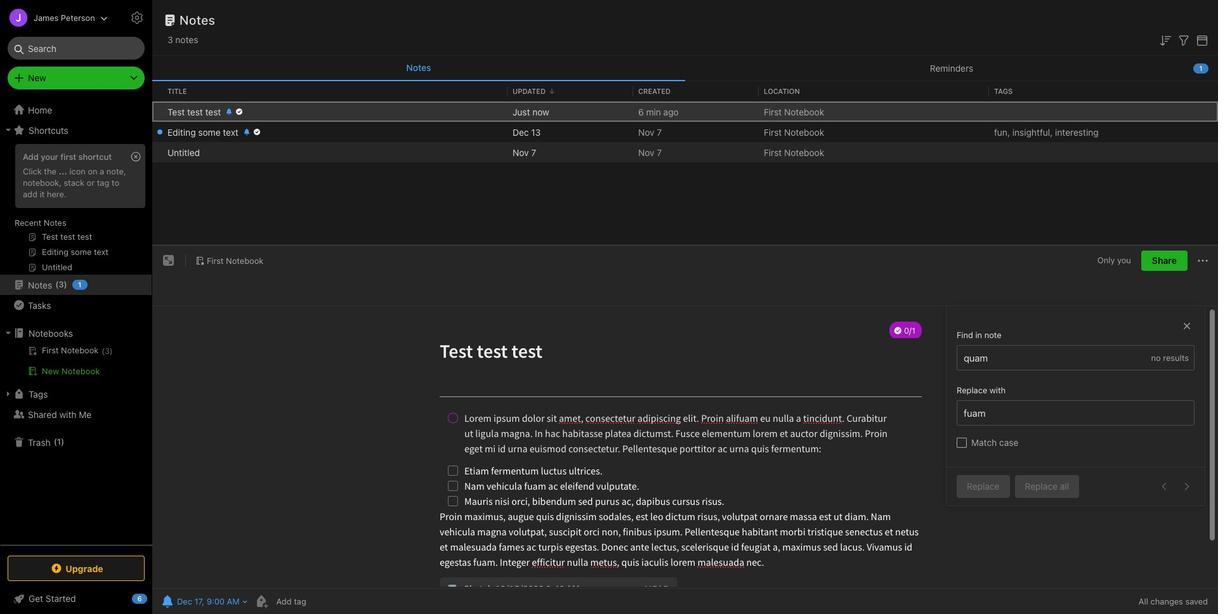 Task type: locate. For each thing, give the bounding box(es) containing it.
0 horizontal spatial with
[[59, 409, 76, 420]]

test test test
[[167, 106, 221, 117]]

notes
[[180, 13, 215, 27], [406, 62, 431, 73], [44, 218, 66, 228], [28, 279, 52, 290]]

2 cell from the top
[[152, 122, 162, 142]]

Add filters field
[[1176, 32, 1191, 48]]

replace up 'select912' checkbox
[[957, 385, 987, 395]]

2 vertical spatial 3
[[105, 346, 110, 356]]

1 vertical spatial 6
[[137, 594, 142, 603]]

with
[[990, 385, 1006, 395], [59, 409, 76, 420]]

icon on a note, notebook, stack or tag to add it here.
[[23, 166, 126, 199]]

1 vertical spatial )
[[110, 346, 113, 356]]

0 horizontal spatial test
[[187, 106, 203, 117]]

6 left click to collapse image
[[137, 594, 142, 603]]

new notebook button
[[0, 364, 152, 379]]

( inside "trash ( 1 )"
[[54, 437, 57, 447]]

3 left notes
[[167, 34, 173, 45]]

tab list
[[152, 56, 1218, 81]]

replace left all
[[1025, 481, 1058, 492]]

test right test
[[187, 106, 203, 117]]

new inside button
[[42, 366, 59, 376]]

new for new notebook
[[42, 366, 59, 376]]

0 horizontal spatial 3
[[59, 279, 64, 289]]

location
[[764, 87, 800, 95]]

More actions field
[[1195, 251, 1210, 271]]

3
[[167, 34, 173, 45], [59, 279, 64, 289], [105, 346, 110, 356]]

first
[[764, 106, 782, 117], [764, 127, 782, 137], [764, 147, 782, 158], [207, 256, 224, 266]]

dec 17, 9:00 am button
[[159, 593, 241, 610]]

( up tasks button on the left of the page
[[55, 279, 59, 289]]

) up tasks button on the left of the page
[[64, 279, 67, 289]]

with inside note window element
[[990, 385, 1006, 395]]

Sort options field
[[1158, 32, 1173, 48]]

( 3 )
[[102, 346, 113, 356]]

click to collapse image
[[147, 591, 157, 606]]

None search field
[[16, 37, 136, 60]]

0 vertical spatial tags
[[994, 87, 1013, 95]]

1 vertical spatial new
[[42, 366, 59, 376]]

now
[[532, 106, 549, 117]]

6 inside help and learning task checklist field
[[137, 594, 142, 603]]

dec inside row group
[[513, 127, 529, 137]]

) for trash
[[61, 437, 64, 447]]

)
[[64, 279, 67, 289], [110, 346, 113, 356], [61, 437, 64, 447]]

replace for replace all
[[1025, 481, 1058, 492]]

on
[[88, 166, 97, 176]]

17,
[[194, 596, 204, 606]]

ago
[[663, 106, 679, 117]]

0 vertical spatial 3
[[167, 34, 173, 45]]

dec for dec 17, 9:00 am
[[177, 596, 192, 606]]

match
[[971, 437, 997, 448]]

2 test from the left
[[205, 106, 221, 117]]

notebooks link
[[0, 323, 152, 343]]

first
[[60, 152, 76, 162]]

dec
[[513, 127, 529, 137], [177, 596, 192, 606]]

find
[[957, 330, 973, 340]]

the
[[44, 166, 56, 176]]

a
[[100, 166, 104, 176]]

0 vertical spatial dec
[[513, 127, 529, 137]]

2 vertical spatial )
[[61, 437, 64, 447]]

Match case checkbox
[[957, 438, 967, 448]]

row group
[[152, 102, 1218, 162]]

with left 'me'
[[59, 409, 76, 420]]

notebook inside note window element
[[226, 256, 263, 266]]

all changes saved
[[1139, 596, 1208, 606]]

shared with me
[[28, 409, 92, 420]]

tags inside tags button
[[29, 389, 48, 399]]

shortcut
[[78, 152, 112, 162]]

home
[[28, 104, 52, 115]]

1 horizontal spatial test
[[205, 106, 221, 117]]

dec for dec 13
[[513, 127, 529, 137]]

first notebook inside button
[[207, 256, 263, 266]]

0 vertical spatial 6
[[638, 106, 644, 117]]

1 inside "trash ( 1 )"
[[57, 437, 61, 447]]

tags up shared
[[29, 389, 48, 399]]

( down notebooks link at the bottom left of the page
[[102, 346, 105, 356]]

2 vertical spatial (
[[54, 437, 57, 447]]

7
[[657, 127, 662, 137], [531, 147, 536, 158], [657, 147, 662, 158]]

notebook inside group
[[62, 366, 100, 376]]

...
[[59, 166, 67, 176]]

share
[[1152, 255, 1177, 266]]

expand note image
[[161, 253, 176, 268]]

nov 7
[[638, 127, 662, 137], [513, 147, 536, 158], [638, 147, 662, 158]]

tags
[[994, 87, 1013, 95], [29, 389, 48, 399]]

0 vertical spatial with
[[990, 385, 1006, 395]]

cell for test test test
[[152, 102, 162, 122]]

notebook,
[[23, 178, 61, 188]]

6 left min on the top
[[638, 106, 644, 117]]

1 horizontal spatial 6
[[638, 106, 644, 117]]

replace
[[957, 385, 987, 395], [967, 481, 1000, 492], [1025, 481, 1058, 492]]

0 vertical spatial new
[[28, 72, 46, 83]]

add tag image
[[253, 594, 269, 609]]

View options field
[[1191, 32, 1210, 48]]

first inside button
[[207, 256, 224, 266]]

editing
[[167, 127, 196, 137]]

2 vertical spatial 1
[[57, 437, 61, 447]]

replace down match
[[967, 481, 1000, 492]]

close image
[[1181, 320, 1193, 333]]

test
[[187, 106, 203, 117], [205, 106, 221, 117]]

) for notes
[[64, 279, 67, 289]]

new inside popup button
[[28, 72, 46, 83]]

only
[[1097, 255, 1115, 265]]

title
[[167, 87, 187, 95]]

1 vertical spatial 3
[[59, 279, 64, 289]]

0 horizontal spatial dec
[[177, 596, 192, 606]]

with for shared
[[59, 409, 76, 420]]

1 horizontal spatial tags
[[994, 87, 1013, 95]]

cell left test
[[152, 102, 162, 122]]

1 vertical spatial with
[[59, 409, 76, 420]]

or
[[87, 178, 95, 188]]

(
[[55, 279, 59, 289], [102, 346, 105, 356], [54, 437, 57, 447]]

2 horizontal spatial 1
[[1199, 64, 1203, 72]]

first notebook
[[764, 106, 824, 117], [764, 127, 824, 137], [764, 147, 824, 158], [207, 256, 263, 266]]

with up match case
[[990, 385, 1006, 395]]

Edit reminder field
[[159, 593, 248, 610]]

13
[[531, 127, 541, 137]]

1 vertical spatial dec
[[177, 596, 192, 606]]

some
[[198, 127, 220, 137]]

just now
[[513, 106, 549, 117]]

( inside notes ( 3 )
[[55, 279, 59, 289]]

1 cell from the top
[[152, 102, 162, 122]]

dec 17, 9:00 am
[[177, 596, 239, 606]]

1 right trash
[[57, 437, 61, 447]]

1 vertical spatial tags
[[29, 389, 48, 399]]

trash
[[28, 437, 51, 448]]

1 down view options field
[[1199, 64, 1203, 72]]

1
[[1199, 64, 1203, 72], [78, 280, 81, 289], [57, 437, 61, 447]]

notes inside notes ( 3 )
[[28, 279, 52, 290]]

9:00
[[207, 596, 225, 606]]

upgrade button
[[8, 556, 145, 581]]

0 horizontal spatial 6
[[137, 594, 142, 603]]

group
[[0, 140, 152, 280]]

test
[[167, 106, 185, 117]]

trash ( 1 )
[[28, 437, 64, 448]]

1 up tasks button on the left of the page
[[78, 280, 81, 289]]

replace all button
[[1015, 475, 1079, 498]]

stack
[[64, 178, 84, 188]]

notes ( 3 )
[[28, 279, 67, 290]]

1 horizontal spatial with
[[990, 385, 1006, 395]]

( for notes
[[55, 279, 59, 289]]

0 horizontal spatial tags
[[29, 389, 48, 399]]

tags up fun,
[[994, 87, 1013, 95]]

no results
[[1151, 353, 1189, 363]]

1 vertical spatial (
[[102, 346, 105, 356]]

it
[[40, 189, 45, 199]]

cell left editing
[[152, 122, 162, 142]]

( inside "new notebook" group
[[102, 346, 105, 356]]

dec left 17,
[[177, 596, 192, 606]]

( for trash
[[54, 437, 57, 447]]

6 for 6
[[137, 594, 142, 603]]

3 inside "new notebook" group
[[105, 346, 110, 356]]

nov
[[638, 127, 654, 137], [513, 147, 529, 158], [638, 147, 654, 158]]

) inside notes ( 3 )
[[64, 279, 67, 289]]

1 horizontal spatial dec
[[513, 127, 529, 137]]

3 inside notes ( 3 )
[[59, 279, 64, 289]]

expand notebooks image
[[3, 328, 13, 338]]

) inside "new notebook" group
[[110, 346, 113, 356]]

add filters image
[[1176, 33, 1191, 48]]

shared
[[28, 409, 57, 420]]

new
[[28, 72, 46, 83], [42, 366, 59, 376]]

0 horizontal spatial 1
[[57, 437, 61, 447]]

dec inside dec 17, 9:00 am "popup button"
[[177, 596, 192, 606]]

replace for replace with
[[957, 385, 987, 395]]

upgrade
[[66, 563, 103, 574]]

) down notebooks link at the bottom left of the page
[[110, 346, 113, 356]]

untitled
[[167, 147, 200, 158]]

0 vertical spatial (
[[55, 279, 59, 289]]

( right trash
[[54, 437, 57, 447]]

3 up tasks button on the left of the page
[[59, 279, 64, 289]]

) inside "trash ( 1 )"
[[61, 437, 64, 447]]

replace button
[[957, 475, 1010, 498]]

new up tags button
[[42, 366, 59, 376]]

test up some
[[205, 106, 221, 117]]

cell
[[152, 102, 162, 122], [152, 122, 162, 142]]

1 horizontal spatial 1
[[78, 280, 81, 289]]

home link
[[0, 100, 152, 120]]

1 horizontal spatial 3
[[105, 346, 110, 356]]

tree
[[0, 100, 152, 544]]

new up home
[[28, 72, 46, 83]]

3 down notebooks link at the bottom left of the page
[[105, 346, 110, 356]]

0 vertical spatial )
[[64, 279, 67, 289]]

dec left 13
[[513, 127, 529, 137]]

with inside the shared with me link
[[59, 409, 76, 420]]

) right trash
[[61, 437, 64, 447]]

0 vertical spatial 1
[[1199, 64, 1203, 72]]

no
[[1151, 353, 1161, 363]]



Task type: vqa. For each thing, say whether or not it's contained in the screenshot.
Match case Option on the right bottom of page
yes



Task type: describe. For each thing, give the bounding box(es) containing it.
james
[[34, 12, 59, 23]]

6 min ago
[[638, 106, 679, 117]]

james peterson
[[34, 12, 95, 23]]

notes inside button
[[406, 62, 431, 73]]

settings image
[[129, 10, 145, 25]]

find in note
[[957, 330, 1002, 340]]

shortcuts
[[29, 125, 68, 135]]

note,
[[106, 166, 126, 176]]

recent
[[15, 218, 41, 228]]

here.
[[47, 189, 66, 199]]

started
[[46, 593, 76, 604]]

dec 13
[[513, 127, 541, 137]]

insightful,
[[1012, 127, 1053, 137]]

1 test from the left
[[187, 106, 203, 117]]

cell for editing some text
[[152, 122, 162, 142]]

2 horizontal spatial 3
[[167, 34, 173, 45]]

tasks button
[[0, 295, 152, 315]]

share button
[[1141, 251, 1188, 271]]

updated
[[513, 87, 546, 95]]

reminders
[[930, 62, 973, 73]]

first notebook button
[[191, 252, 268, 270]]

all
[[1060, 481, 1069, 492]]

expand tags image
[[3, 389, 13, 399]]

1 inside tab list
[[1199, 64, 1203, 72]]

replace for replace
[[967, 481, 1000, 492]]

icon
[[69, 166, 86, 176]]

me
[[79, 409, 92, 420]]

editing some text
[[167, 127, 238, 137]]

Replace with text field
[[962, 401, 1189, 425]]

more actions image
[[1195, 253, 1210, 268]]

tags button
[[0, 384, 152, 404]]

tab list containing notes
[[152, 56, 1218, 81]]

new notebook
[[42, 366, 100, 376]]

case
[[999, 437, 1018, 448]]

add
[[23, 152, 39, 162]]

with for replace
[[990, 385, 1006, 395]]

6 for 6 min ago
[[638, 106, 644, 117]]

new for new
[[28, 72, 46, 83]]

created
[[638, 87, 671, 95]]

all
[[1139, 596, 1148, 606]]

get
[[29, 593, 43, 604]]

Add tag field
[[275, 596, 370, 607]]

Note Editor text field
[[152, 307, 1218, 588]]

click
[[23, 166, 42, 176]]

changes
[[1151, 596, 1183, 606]]

group containing add your first shortcut
[[0, 140, 152, 280]]

in
[[975, 330, 982, 340]]

1 vertical spatial 1
[[78, 280, 81, 289]]

click the ...
[[23, 166, 67, 176]]

you
[[1117, 255, 1131, 265]]

to
[[112, 178, 119, 188]]

Account field
[[0, 5, 108, 30]]

shared with me link
[[0, 404, 152, 424]]

add your first shortcut
[[23, 152, 112, 162]]

notes button
[[152, 56, 685, 81]]

get started
[[29, 593, 76, 604]]

am
[[227, 596, 239, 606]]

Help and Learning task checklist field
[[0, 589, 152, 609]]

tree containing home
[[0, 100, 152, 544]]

fun,
[[994, 127, 1010, 137]]

row group containing test test test
[[152, 102, 1218, 162]]

note
[[984, 330, 1002, 340]]

your
[[41, 152, 58, 162]]

add
[[23, 189, 37, 199]]

replace all
[[1025, 481, 1069, 492]]

notes
[[175, 34, 198, 45]]

new button
[[8, 67, 145, 89]]

only you
[[1097, 255, 1131, 265]]

tag
[[97, 178, 109, 188]]

notebooks
[[29, 328, 73, 338]]

recent notes
[[15, 218, 66, 228]]

min
[[646, 106, 661, 117]]

saved
[[1185, 596, 1208, 606]]

just
[[513, 106, 530, 117]]

fun, insightful, interesting
[[994, 127, 1099, 137]]

tasks
[[28, 300, 51, 311]]

text
[[223, 127, 238, 137]]

replace with
[[957, 385, 1006, 395]]

note window element
[[152, 246, 1218, 614]]

peterson
[[61, 12, 95, 23]]

results
[[1163, 353, 1189, 363]]

Search text field
[[16, 37, 136, 60]]

notes inside group
[[44, 218, 66, 228]]

Find in note text field
[[962, 346, 1151, 370]]

new notebook group
[[0, 343, 152, 384]]

shortcuts button
[[0, 120, 152, 140]]



